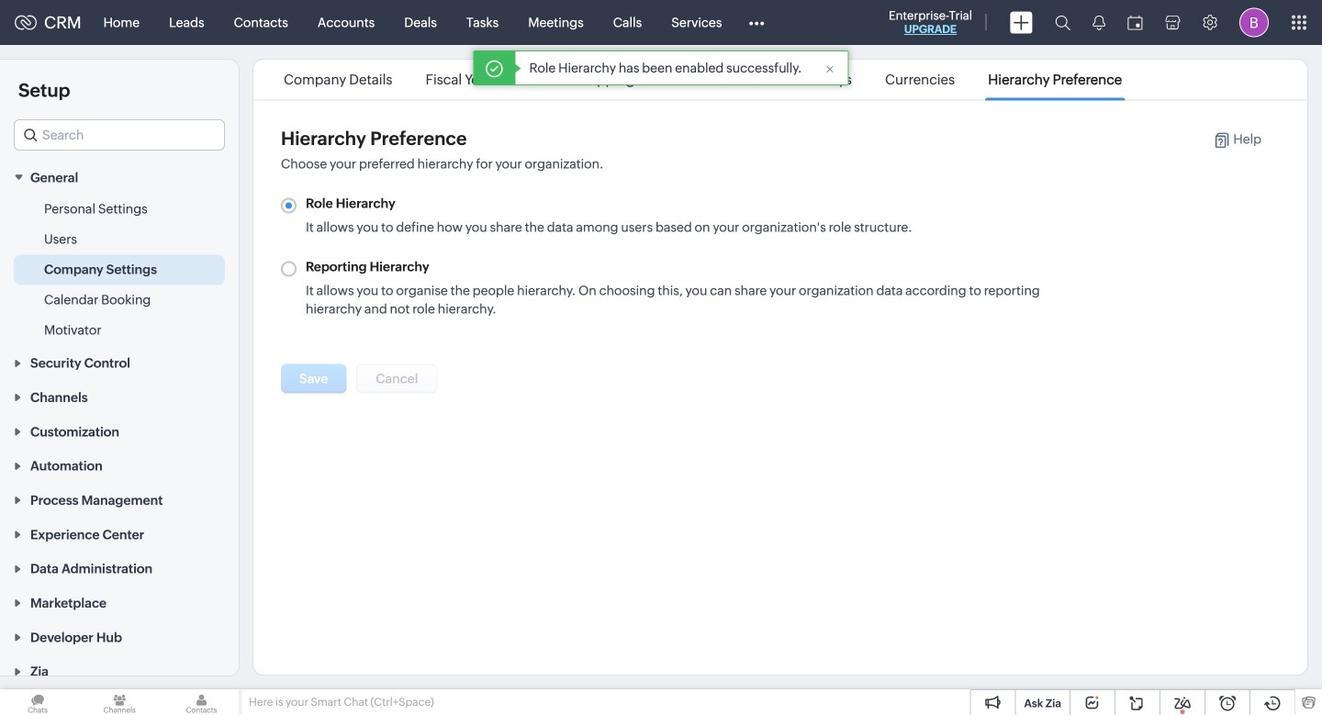 Task type: describe. For each thing, give the bounding box(es) containing it.
signals image
[[1093, 15, 1106, 30]]

Other Modules field
[[737, 8, 777, 37]]

signals element
[[1082, 0, 1117, 45]]

profile element
[[1229, 0, 1281, 45]]

profile image
[[1240, 8, 1270, 37]]

logo image
[[15, 15, 37, 30]]

contacts image
[[164, 690, 239, 716]]

search element
[[1045, 0, 1082, 45]]

channels image
[[82, 690, 157, 716]]

create menu element
[[1000, 0, 1045, 45]]



Task type: vqa. For each thing, say whether or not it's contained in the screenshot.
Create Menu icon
yes



Task type: locate. For each thing, give the bounding box(es) containing it.
chats image
[[0, 690, 76, 716]]

create menu image
[[1011, 11, 1034, 34]]

region
[[0, 194, 239, 346]]

calendar image
[[1128, 15, 1144, 30]]

None field
[[14, 119, 225, 151]]

search image
[[1056, 15, 1071, 30]]

Search text field
[[15, 120, 224, 150]]

list
[[267, 60, 1140, 100]]



